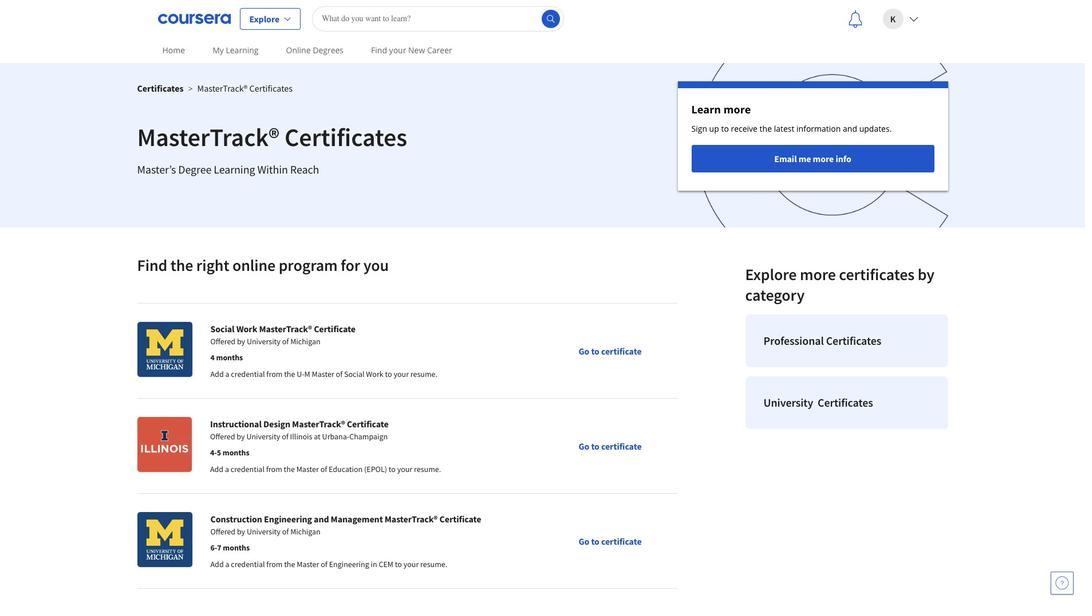 Task type: locate. For each thing, give the bounding box(es) containing it.
2 vertical spatial certificate
[[440, 513, 482, 525]]

4
[[211, 352, 215, 363]]

me
[[799, 153, 812, 164]]

credential down the "instructional"
[[231, 464, 265, 474]]

0 vertical spatial michigan
[[291, 336, 321, 347]]

0 vertical spatial credential
[[231, 369, 265, 379]]

university of michigan image for construction engineering and management mastertrack® certificate
[[137, 512, 192, 567]]

7
[[217, 543, 222, 553]]

2 vertical spatial from
[[267, 559, 283, 570]]

0 vertical spatial find
[[371, 45, 387, 56]]

by inside construction engineering and management mastertrack® certificate offered by university of michigan 6-7 months
[[237, 527, 245, 537]]

go for instructional design mastertrack® certificate
[[579, 440, 590, 452]]

add for social work mastertrack® certificate
[[211, 369, 224, 379]]

1 vertical spatial add
[[210, 464, 224, 474]]

online degrees link
[[282, 37, 348, 63]]

explore inside explore more certificates by category
[[746, 264, 797, 285]]

university of illinois at urbana-champaign image
[[137, 417, 192, 472]]

from for engineering
[[267, 559, 283, 570]]

0 vertical spatial certificate
[[314, 323, 356, 335]]

a
[[225, 369, 230, 379], [225, 464, 229, 474], [225, 559, 230, 570]]

offered up the 7
[[211, 527, 236, 537]]

more inside explore more certificates by category
[[800, 264, 837, 285]]

learn more status
[[678, 81, 949, 191]]

credential down social work mastertrack® certificate offered by university of michigan 4 months
[[231, 369, 265, 379]]

credential
[[231, 369, 265, 379], [231, 464, 265, 474], [231, 559, 265, 570]]

1 vertical spatial engineering
[[329, 559, 369, 570]]

degree
[[178, 162, 212, 176]]

more inside "email me more info" button
[[813, 153, 835, 164]]

engineering left in
[[329, 559, 369, 570]]

master
[[312, 369, 335, 379], [297, 464, 319, 474], [297, 559, 319, 570]]

michigan up m
[[291, 336, 321, 347]]

add down 4
[[211, 369, 224, 379]]

1 certificate from the top
[[602, 345, 642, 357]]

find your new career
[[371, 45, 453, 56]]

certificates inside professional certificates link
[[827, 334, 882, 348]]

learning
[[226, 45, 259, 56], [214, 162, 255, 176]]

2 vertical spatial a
[[225, 559, 230, 570]]

mastertrack® inside social work mastertrack® certificate offered by university of michigan 4 months
[[259, 323, 312, 335]]

go to certificate for instructional design mastertrack® certificate
[[579, 440, 642, 452]]

by
[[918, 264, 935, 285], [237, 336, 245, 347], [237, 431, 245, 442], [237, 527, 245, 537]]

0 vertical spatial learning
[[226, 45, 259, 56]]

0 horizontal spatial engineering
[[264, 513, 312, 525]]

mastertrack®
[[197, 83, 248, 94], [137, 121, 280, 153], [259, 323, 312, 335], [292, 418, 345, 430], [385, 513, 438, 525]]

certificate
[[602, 345, 642, 357], [602, 440, 642, 452], [602, 535, 642, 547]]

0 vertical spatial more
[[724, 103, 752, 116]]

email me more info button
[[692, 145, 935, 172]]

mastertrack® up cem
[[385, 513, 438, 525]]

the for social work mastertrack® certificate
[[284, 369, 295, 379]]

0 horizontal spatial find
[[137, 255, 167, 276]]

credential for instructional
[[231, 464, 265, 474]]

university inside construction engineering and management mastertrack® certificate offered by university of michigan 6-7 months
[[247, 527, 281, 537]]

social work mastertrack® certificate offered by university of michigan 4 months
[[211, 323, 356, 363]]

0 vertical spatial from
[[267, 369, 283, 379]]

a for construction
[[225, 559, 230, 570]]

certificate for instructional design mastertrack® certificate
[[347, 418, 389, 430]]

certificate
[[314, 323, 356, 335], [347, 418, 389, 430], [440, 513, 482, 525]]

0 vertical spatial add
[[211, 369, 224, 379]]

certificate inside social work mastertrack® certificate offered by university of michigan 4 months
[[314, 323, 356, 335]]

online
[[286, 45, 311, 56]]

0 vertical spatial university of michigan image
[[137, 322, 192, 377]]

home link
[[158, 37, 190, 63]]

u-
[[297, 369, 305, 379]]

2 vertical spatial more
[[800, 264, 837, 285]]

2 university of michigan image from the top
[[137, 512, 192, 567]]

2 vertical spatial offered
[[211, 527, 236, 537]]

work
[[236, 323, 257, 335], [366, 369, 384, 379]]

university of michigan image
[[137, 322, 192, 377], [137, 512, 192, 567]]

list
[[741, 310, 953, 434]]

of up add a credential from the master of engineering in cem to your resume.
[[282, 527, 289, 537]]

degrees
[[313, 45, 344, 56]]

instructional
[[210, 418, 262, 430]]

2 vertical spatial months
[[223, 543, 250, 553]]

2 vertical spatial certificate
[[602, 535, 642, 547]]

master down construction engineering and management mastertrack® certificate offered by university of michigan 6-7 months
[[297, 559, 319, 570]]

mastertrack® up degree
[[137, 121, 280, 153]]

1 horizontal spatial and
[[844, 123, 858, 134]]

1 horizontal spatial find
[[371, 45, 387, 56]]

offered up 4
[[211, 336, 236, 347]]

1 vertical spatial offered
[[210, 431, 235, 442]]

university of michigan image left 4
[[137, 322, 192, 377]]

info
[[836, 153, 852, 164]]

email
[[775, 153, 797, 164]]

3 certificate from the top
[[602, 535, 642, 547]]

learning left within
[[214, 162, 255, 176]]

offered inside instructional design mastertrack® certificate offered by university of illinois at urbana-champaign 4-5 months
[[210, 431, 235, 442]]

1 vertical spatial find
[[137, 255, 167, 276]]

from
[[267, 369, 283, 379], [266, 464, 282, 474], [267, 559, 283, 570]]

certificate inside instructional design mastertrack® certificate offered by university of illinois at urbana-champaign 4-5 months
[[347, 418, 389, 430]]

1 vertical spatial university of michigan image
[[137, 512, 192, 567]]

engineering right the construction
[[264, 513, 312, 525]]

m
[[305, 369, 310, 379]]

explore for explore
[[250, 13, 280, 24]]

2 vertical spatial credential
[[231, 559, 265, 570]]

resume.
[[411, 369, 438, 379], [414, 464, 441, 474], [421, 559, 448, 570]]

and left management
[[314, 513, 329, 525]]

urbana-
[[322, 431, 350, 442]]

1 vertical spatial a
[[225, 464, 229, 474]]

social right m
[[344, 369, 365, 379]]

and left updates.
[[844, 123, 858, 134]]

find your new career link
[[367, 37, 457, 63]]

1 vertical spatial and
[[314, 513, 329, 525]]

add
[[211, 369, 224, 379], [210, 464, 224, 474], [211, 559, 224, 570]]

explore
[[250, 13, 280, 24], [746, 264, 797, 285]]

of down construction engineering and management mastertrack® certificate offered by university of michigan 6-7 months
[[321, 559, 328, 570]]

your inside "link"
[[389, 45, 407, 56]]

offered for instructional
[[210, 431, 235, 442]]

1 horizontal spatial work
[[366, 369, 384, 379]]

add down the 5
[[210, 464, 224, 474]]

by inside instructional design mastertrack® certificate offered by university of illinois at urbana-champaign 4-5 months
[[237, 431, 245, 442]]

1 vertical spatial go
[[579, 440, 590, 452]]

to
[[722, 123, 729, 134], [592, 345, 600, 357], [385, 369, 392, 379], [592, 440, 600, 452], [389, 464, 396, 474], [592, 535, 600, 547], [395, 559, 402, 570]]

0 horizontal spatial explore
[[250, 13, 280, 24]]

of down design
[[282, 431, 289, 442]]

1 michigan from the top
[[291, 336, 321, 347]]

find
[[371, 45, 387, 56], [137, 255, 167, 276]]

1 vertical spatial more
[[813, 153, 835, 164]]

find the right online program for you
[[137, 255, 389, 276]]

certificates
[[137, 83, 184, 94], [250, 83, 293, 94], [285, 121, 407, 153], [827, 334, 882, 348]]

in
[[371, 559, 377, 570]]

months inside construction engineering and management mastertrack® certificate offered by university of michigan 6-7 months
[[223, 543, 250, 553]]

2 michigan from the top
[[291, 527, 321, 537]]

social up 4
[[211, 323, 235, 335]]

category
[[746, 285, 805, 305]]

0 vertical spatial offered
[[211, 336, 236, 347]]

0 vertical spatial and
[[844, 123, 858, 134]]

the for instructional design mastertrack® certificate
[[284, 464, 295, 474]]

1 vertical spatial from
[[266, 464, 282, 474]]

1 go to certificate from the top
[[579, 345, 642, 357]]

find inside "link"
[[371, 45, 387, 56]]

master down instructional design mastertrack® certificate offered by university of illinois at urbana-champaign 4-5 months
[[297, 464, 319, 474]]

mastertrack® up at
[[292, 418, 345, 430]]

months right the 5
[[223, 448, 250, 458]]

and inside the learn more status
[[844, 123, 858, 134]]

explore button
[[240, 8, 301, 30]]

professional certificates link
[[746, 315, 949, 367]]

home
[[162, 45, 185, 56]]

1 vertical spatial michigan
[[291, 527, 321, 537]]

add for instructional design mastertrack® certificate
[[210, 464, 224, 474]]

0 vertical spatial social
[[211, 323, 235, 335]]

1 horizontal spatial explore
[[746, 264, 797, 285]]

of right m
[[336, 369, 343, 379]]

1 go from the top
[[579, 345, 590, 357]]

professional
[[764, 334, 824, 348]]

credential down the construction
[[231, 559, 265, 570]]

university of michigan image left 6-
[[137, 512, 192, 567]]

find for find the right online program for you
[[137, 255, 167, 276]]

1 vertical spatial certificate
[[602, 440, 642, 452]]

explore for explore more certificates by category
[[746, 264, 797, 285]]

2 vertical spatial go
[[579, 535, 590, 547]]

1 vertical spatial go to certificate
[[579, 440, 642, 452]]

2 vertical spatial master
[[297, 559, 319, 570]]

0 vertical spatial a
[[225, 369, 230, 379]]

credential for construction
[[231, 559, 265, 570]]

of inside social work mastertrack® certificate offered by university of michigan 4 months
[[282, 336, 289, 347]]

0 horizontal spatial work
[[236, 323, 257, 335]]

social inside social work mastertrack® certificate offered by university of michigan 4 months
[[211, 323, 235, 335]]

go for construction engineering and management mastertrack® certificate
[[579, 535, 590, 547]]

certificates link
[[137, 83, 184, 94]]

master for and
[[297, 559, 319, 570]]

go
[[579, 345, 590, 357], [579, 440, 590, 452], [579, 535, 590, 547]]

1 vertical spatial learning
[[214, 162, 255, 176]]

0 vertical spatial explore
[[250, 13, 280, 24]]

go to certificate
[[579, 345, 642, 357], [579, 440, 642, 452], [579, 535, 642, 547]]

certificates > mastertrack® certificates
[[137, 83, 293, 94]]

your
[[389, 45, 407, 56], [394, 369, 409, 379], [397, 464, 413, 474], [404, 559, 419, 570]]

4-
[[210, 448, 217, 458]]

mastertrack® for work
[[259, 323, 312, 335]]

list containing professional certificates
[[741, 310, 953, 434]]

None search field
[[312, 6, 565, 31]]

2 vertical spatial go to certificate
[[579, 535, 642, 547]]

offered inside social work mastertrack® certificate offered by university of michigan 4 months
[[211, 336, 236, 347]]

0 horizontal spatial and
[[314, 513, 329, 525]]

0 horizontal spatial social
[[211, 323, 235, 335]]

of inside instructional design mastertrack® certificate offered by university of illinois at urbana-champaign 4-5 months
[[282, 431, 289, 442]]

more for learn
[[724, 103, 752, 116]]

at
[[314, 431, 321, 442]]

go for social work mastertrack® certificate
[[579, 345, 590, 357]]

illinois
[[290, 431, 313, 442]]

instructional design mastertrack® certificate offered by university of illinois at urbana-champaign 4-5 months
[[210, 418, 389, 458]]

months right the 7
[[223, 543, 250, 553]]

explore inside dropdown button
[[250, 13, 280, 24]]

mastertrack® inside instructional design mastertrack® certificate offered by university of illinois at urbana-champaign 4-5 months
[[292, 418, 345, 430]]

1 vertical spatial months
[[223, 448, 250, 458]]

2 certificate from the top
[[602, 440, 642, 452]]

1 vertical spatial credential
[[231, 464, 265, 474]]

coursera image
[[158, 9, 231, 28]]

help center image
[[1056, 576, 1070, 590]]

receive
[[731, 123, 758, 134]]

explore more certificates by category
[[746, 264, 935, 305]]

0 vertical spatial certificate
[[602, 345, 642, 357]]

offered
[[211, 336, 236, 347], [210, 431, 235, 442], [211, 527, 236, 537]]

more
[[724, 103, 752, 116], [813, 153, 835, 164], [800, 264, 837, 285]]

michigan up add a credential from the master of engineering in cem to your resume.
[[291, 527, 321, 537]]

2 vertical spatial add
[[211, 559, 224, 570]]

of up add a credential from the u-m master of social work to your resume.
[[282, 336, 289, 347]]

michigan
[[291, 336, 321, 347], [291, 527, 321, 537]]

1 vertical spatial resume.
[[414, 464, 441, 474]]

0 vertical spatial work
[[236, 323, 257, 335]]

management
[[331, 513, 383, 525]]

1 vertical spatial certificate
[[347, 418, 389, 430]]

engineering
[[264, 513, 312, 525], [329, 559, 369, 570]]

1 vertical spatial master
[[297, 464, 319, 474]]

from for work
[[267, 369, 283, 379]]

0 vertical spatial months
[[216, 352, 243, 363]]

of
[[282, 336, 289, 347], [336, 369, 343, 379], [282, 431, 289, 442], [321, 464, 327, 474], [282, 527, 289, 537], [321, 559, 328, 570]]

a up the "instructional"
[[225, 369, 230, 379]]

offered for social
[[211, 336, 236, 347]]

a down the construction
[[225, 559, 230, 570]]

0 vertical spatial engineering
[[264, 513, 312, 525]]

learning right my at the top left of page
[[226, 45, 259, 56]]

1 horizontal spatial engineering
[[329, 559, 369, 570]]

and
[[844, 123, 858, 134], [314, 513, 329, 525]]

0 vertical spatial resume.
[[411, 369, 438, 379]]

0 vertical spatial go to certificate
[[579, 345, 642, 357]]

of left education
[[321, 464, 327, 474]]

3 go to certificate from the top
[[579, 535, 642, 547]]

1 vertical spatial social
[[344, 369, 365, 379]]

mastertrack® up "u-"
[[259, 323, 312, 335]]

my
[[213, 45, 224, 56]]

3 go from the top
[[579, 535, 590, 547]]

2 go to certificate from the top
[[579, 440, 642, 452]]

2 go from the top
[[579, 440, 590, 452]]

mastertrack® right >
[[197, 83, 248, 94]]

1 university of michigan image from the top
[[137, 322, 192, 377]]

sign
[[692, 123, 708, 134]]

a for social
[[225, 369, 230, 379]]

offered up the 5
[[210, 431, 235, 442]]

a down the "instructional"
[[225, 464, 229, 474]]

1 vertical spatial explore
[[746, 264, 797, 285]]

months right 4
[[216, 352, 243, 363]]

0 vertical spatial go
[[579, 345, 590, 357]]

new
[[409, 45, 425, 56]]

by inside social work mastertrack® certificate offered by university of michigan 4 months
[[237, 336, 245, 347]]

social
[[211, 323, 235, 335], [344, 369, 365, 379]]

add down the 7
[[211, 559, 224, 570]]

master right m
[[312, 369, 335, 379]]



Task type: vqa. For each thing, say whether or not it's contained in the screenshot.
9
no



Task type: describe. For each thing, give the bounding box(es) containing it.
master's
[[137, 162, 176, 176]]

a for instructional
[[225, 464, 229, 474]]

certificate for instructional design mastertrack® certificate
[[602, 440, 642, 452]]

reach
[[290, 162, 319, 176]]

career
[[427, 45, 453, 56]]

latest
[[775, 123, 795, 134]]

the inside status
[[760, 123, 772, 134]]

months inside instructional design mastertrack® certificate offered by university of illinois at urbana-champaign 4-5 months
[[223, 448, 250, 458]]

my learning
[[213, 45, 259, 56]]

to inside the learn more status
[[722, 123, 729, 134]]

find for find your new career
[[371, 45, 387, 56]]

professional certificates
[[764, 334, 882, 348]]

add for construction engineering and management mastertrack® certificate
[[211, 559, 224, 570]]

champaign
[[350, 431, 388, 442]]

for
[[341, 255, 361, 276]]

within
[[258, 162, 288, 176]]

mastertrack® for >
[[197, 83, 248, 94]]

0 vertical spatial master
[[312, 369, 335, 379]]

certificate for social work mastertrack® certificate
[[602, 345, 642, 357]]

university  certificates
[[764, 395, 874, 410]]

online degrees
[[286, 45, 344, 56]]

offered inside construction engineering and management mastertrack® certificate offered by university of michigan 6-7 months
[[211, 527, 236, 537]]

cem
[[379, 559, 394, 570]]

education
[[329, 464, 363, 474]]

sign up to receive the latest information and updates.
[[692, 123, 892, 134]]

master's degree learning within reach
[[137, 162, 319, 176]]

and inside construction engineering and management mastertrack® certificate offered by university of michigan 6-7 months
[[314, 513, 329, 525]]

university inside social work mastertrack® certificate offered by university of michigan 4 months
[[247, 336, 281, 347]]

add a credential from the master of engineering in cem to your resume.
[[211, 559, 448, 570]]

construction engineering and management mastertrack® certificate offered by university of michigan 6-7 months
[[211, 513, 482, 553]]

online
[[233, 255, 276, 276]]

learn more
[[692, 103, 752, 116]]

program
[[279, 255, 338, 276]]

add a credential from the u-m master of social work to your resume.
[[211, 369, 438, 379]]

>
[[188, 83, 193, 94]]

(epol)
[[364, 464, 387, 474]]

1 vertical spatial work
[[366, 369, 384, 379]]

master for mastertrack®
[[297, 464, 319, 474]]

up
[[710, 123, 720, 134]]

mastertrack® certificates link
[[197, 83, 293, 94]]

university inside instructional design mastertrack® certificate offered by university of illinois at urbana-champaign 4-5 months
[[247, 431, 280, 442]]

mastertrack® certificates
[[137, 121, 407, 153]]

add a credential from the master of education (epol) to your resume.
[[210, 464, 441, 474]]

more for explore
[[800, 264, 837, 285]]

1 horizontal spatial social
[[344, 369, 365, 379]]

email me more info
[[775, 153, 852, 164]]

from for design
[[266, 464, 282, 474]]

design
[[264, 418, 291, 430]]

right
[[196, 255, 229, 276]]

certificates
[[840, 264, 915, 285]]

construction
[[211, 513, 262, 525]]

learn
[[692, 103, 722, 116]]

credential for social
[[231, 369, 265, 379]]

you
[[364, 255, 389, 276]]

work inside social work mastertrack® certificate offered by university of michigan 4 months
[[236, 323, 257, 335]]

updates.
[[860, 123, 892, 134]]

6-
[[211, 543, 217, 553]]

michigan inside social work mastertrack® certificate offered by university of michigan 4 months
[[291, 336, 321, 347]]

certificate inside construction engineering and management mastertrack® certificate offered by university of michigan 6-7 months
[[440, 513, 482, 525]]

information
[[797, 123, 841, 134]]

learning inside my learning link
[[226, 45, 259, 56]]

mastertrack® inside construction engineering and management mastertrack® certificate offered by university of michigan 6-7 months
[[385, 513, 438, 525]]

k button
[[874, 0, 928, 37]]

by inside explore more certificates by category
[[918, 264, 935, 285]]

certificate for construction engineering and management mastertrack® certificate
[[602, 535, 642, 547]]

certificate for social work mastertrack® certificate
[[314, 323, 356, 335]]

university  certificates link
[[746, 376, 949, 429]]

michigan inside construction engineering and management mastertrack® certificate offered by university of michigan 6-7 months
[[291, 527, 321, 537]]

of inside construction engineering and management mastertrack® certificate offered by university of michigan 6-7 months
[[282, 527, 289, 537]]

go to certificate for social work mastertrack® certificate
[[579, 345, 642, 357]]

months inside social work mastertrack® certificate offered by university of michigan 4 months
[[216, 352, 243, 363]]

university of michigan image for social work mastertrack® certificate
[[137, 322, 192, 377]]

go to certificate for construction engineering and management mastertrack® certificate
[[579, 535, 642, 547]]

k
[[891, 13, 896, 24]]

the for construction engineering and management mastertrack® certificate
[[284, 559, 295, 570]]

my learning link
[[208, 37, 263, 63]]

5
[[217, 448, 221, 458]]

What do you want to learn? text field
[[312, 6, 565, 31]]

mastertrack® for design
[[292, 418, 345, 430]]

engineering inside construction engineering and management mastertrack® certificate offered by university of michigan 6-7 months
[[264, 513, 312, 525]]

2 vertical spatial resume.
[[421, 559, 448, 570]]



